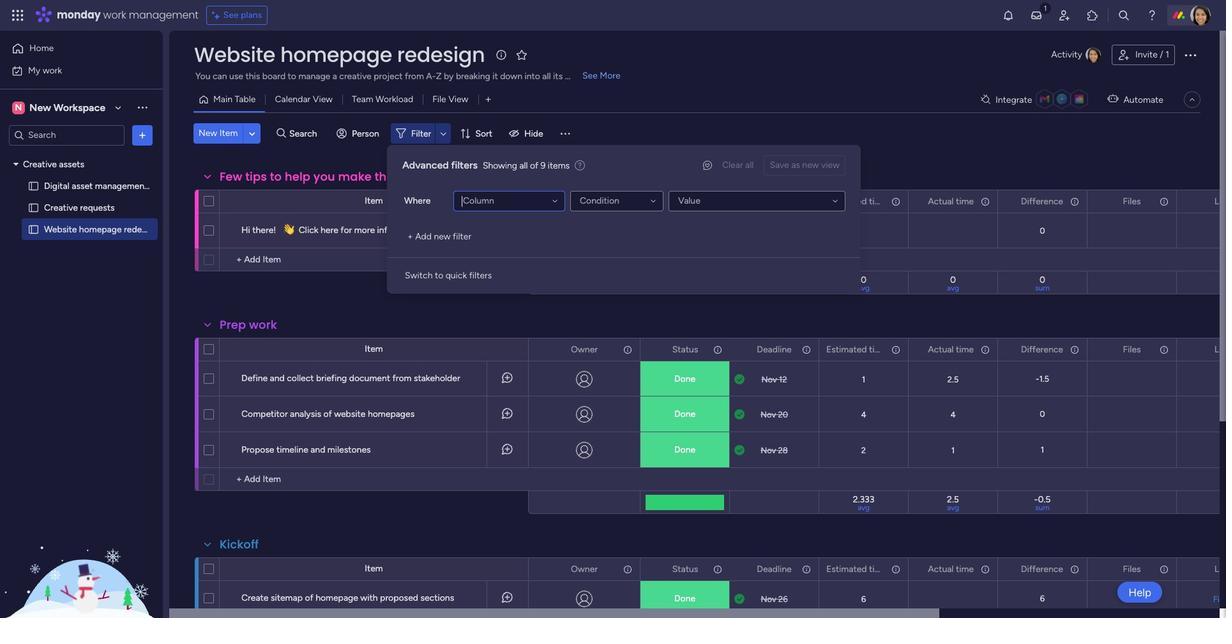 Task type: locate. For each thing, give the bounding box(es) containing it.
assets
[[59, 159, 84, 170]]

new inside button
[[434, 231, 451, 242]]

2 4 from the left
[[951, 410, 956, 419]]

2 public board image from the top
[[27, 223, 40, 235]]

0 vertical spatial creative
[[23, 159, 57, 170]]

homepage left with
[[316, 593, 358, 604]]

1 vertical spatial new
[[434, 231, 451, 242]]

1 vertical spatial owner field
[[568, 343, 601, 357]]

+ add item text field for 2.333
[[226, 472, 522, 487]]

Prep work field
[[217, 317, 280, 333]]

1 horizontal spatial 4
[[951, 410, 956, 419]]

0 horizontal spatial website
[[44, 224, 77, 235]]

2 vertical spatial difference
[[1021, 564, 1063, 575]]

1 vertical spatial redesign
[[124, 224, 158, 235]]

2 0 avg from the left
[[947, 275, 959, 293]]

work inside button
[[43, 65, 62, 76]]

1 vertical spatial difference field
[[1018, 343, 1067, 357]]

1 vertical spatial 2.5
[[947, 494, 959, 505]]

work for monday
[[103, 8, 126, 22]]

new right add
[[434, 231, 451, 242]]

option
[[0, 153, 163, 155]]

None field
[[1211, 194, 1226, 209], [1211, 343, 1226, 357], [1211, 562, 1226, 576], [1211, 194, 1226, 209], [1211, 343, 1226, 357], [1211, 562, 1226, 576]]

creative up public board icon
[[23, 159, 57, 170]]

0 vertical spatial work
[[103, 8, 126, 22]]

1 actual from the top
[[928, 196, 954, 207]]

1 v2 done deadline image from the top
[[735, 373, 745, 385]]

to right tips
[[270, 169, 282, 185]]

1 vertical spatial files field
[[1120, 343, 1144, 357]]

all inside advanced filters showing all of 9 items
[[520, 160, 528, 171]]

2 vertical spatial homepage
[[316, 593, 358, 604]]

v2 done deadline image left nov 28
[[735, 444, 745, 456]]

creative down digital
[[44, 202, 78, 213]]

column information image
[[623, 196, 633, 207], [802, 196, 812, 207], [891, 196, 901, 207], [980, 196, 991, 207], [1070, 196, 1080, 207], [1159, 196, 1169, 207], [980, 345, 991, 355], [623, 564, 633, 575], [1159, 564, 1169, 575]]

2 difference field from the top
[[1018, 343, 1067, 357]]

estimated time for prep work
[[826, 344, 887, 355]]

2 status from the top
[[672, 344, 698, 355]]

2 vertical spatial v2 done deadline image
[[735, 593, 745, 605]]

view
[[821, 160, 840, 171]]

redesign down (dam)
[[124, 224, 158, 235]]

Status field
[[669, 194, 701, 209], [669, 343, 701, 357], [669, 562, 701, 576]]

activity
[[1051, 49, 1083, 60]]

1 files from the top
[[1123, 196, 1141, 207]]

0 vertical spatial public board image
[[27, 202, 40, 214]]

0 vertical spatial and
[[270, 373, 285, 384]]

website inside list box
[[44, 224, 77, 235]]

2 vertical spatial estimated time field
[[823, 562, 888, 576]]

homepage up team
[[280, 40, 392, 69]]

0 vertical spatial to
[[270, 169, 282, 185]]

0 horizontal spatial website homepage redesign
[[44, 224, 158, 235]]

select product image
[[11, 9, 24, 22]]

quick
[[446, 270, 467, 281]]

item up with
[[365, 563, 383, 574]]

filters inside switch to quick filters button
[[469, 270, 492, 281]]

2 estimated from the top
[[826, 344, 867, 355]]

3 estimated time from the top
[[826, 564, 887, 575]]

1 sum from the top
[[1035, 284, 1050, 293]]

2 vertical spatial deadline field
[[754, 562, 795, 576]]

and right timeline
[[311, 445, 325, 455]]

apps image
[[1086, 9, 1099, 22]]

of left this
[[430, 169, 441, 185]]

switch
[[405, 270, 433, 281]]

work
[[103, 8, 126, 22], [43, 65, 62, 76], [249, 317, 277, 333]]

1 vertical spatial to
[[435, 270, 443, 281]]

Owner field
[[568, 194, 601, 209], [568, 343, 601, 357], [568, 562, 601, 576]]

3 estimated time field from the top
[[823, 562, 888, 576]]

new right the as
[[802, 160, 819, 171]]

caret down image
[[13, 160, 19, 169]]

estimated time
[[826, 196, 887, 207], [826, 344, 887, 355], [826, 564, 887, 575]]

0 vertical spatial difference field
[[1018, 194, 1067, 209]]

all
[[745, 160, 754, 171], [520, 160, 528, 171]]

2 + add item text field from the top
[[226, 472, 522, 487]]

estimated for kickoff
[[826, 564, 867, 575]]

1 vertical spatial deadline field
[[754, 343, 795, 357]]

item
[[220, 128, 238, 139], [365, 195, 383, 206], [365, 344, 383, 354], [365, 563, 383, 574]]

Deadline field
[[754, 194, 795, 209], [754, 343, 795, 357], [754, 562, 795, 576]]

1 done from the top
[[674, 374, 696, 384]]

autopilot image
[[1108, 91, 1119, 107]]

v2 done deadline image
[[735, 373, 745, 385], [735, 444, 745, 456], [735, 593, 745, 605]]

2 vertical spatial status field
[[669, 562, 701, 576]]

0 horizontal spatial see
[[223, 10, 239, 20]]

2 all from the left
[[520, 160, 528, 171]]

2 vertical spatial owner field
[[568, 562, 601, 576]]

2 vertical spatial actual
[[928, 564, 954, 575]]

sort button
[[455, 123, 500, 144]]

0 vertical spatial files
[[1123, 196, 1141, 207]]

0 horizontal spatial redesign
[[124, 224, 158, 235]]

1 estimated time field from the top
[[823, 194, 888, 209]]

2 v2 done deadline image from the top
[[735, 444, 745, 456]]

3 actual time from the top
[[928, 564, 974, 575]]

1 6 from the left
[[1040, 594, 1045, 604]]

collapse board header image
[[1187, 95, 1198, 105]]

nov for nov 20
[[761, 410, 776, 419]]

figm
[[1213, 594, 1226, 604]]

Actual time field
[[925, 194, 977, 209], [925, 343, 977, 357], [925, 562, 977, 576]]

4
[[861, 410, 866, 419], [951, 410, 956, 419]]

3 difference from the top
[[1021, 564, 1063, 575]]

timeline
[[276, 445, 308, 455]]

2 owner from the top
[[571, 344, 598, 355]]

2 done from the top
[[674, 409, 696, 420]]

2 difference from the top
[[1021, 344, 1063, 355]]

nov
[[762, 375, 777, 384], [761, 410, 776, 419], [761, 445, 776, 455], [761, 594, 776, 604]]

difference for second difference field from the top
[[1021, 344, 1063, 355]]

+ add item text field for 0
[[226, 252, 522, 268]]

9
[[541, 160, 546, 171]]

for
[[341, 225, 352, 236]]

0 horizontal spatial work
[[43, 65, 62, 76]]

workspace selection element
[[12, 100, 107, 115]]

0 vertical spatial deadline
[[757, 196, 792, 207]]

1 vertical spatial status field
[[669, 343, 701, 357]]

deadline up nov 12
[[757, 344, 792, 355]]

few
[[220, 169, 242, 185]]

1 vertical spatial actual time
[[928, 344, 974, 355]]

my work button
[[8, 60, 137, 81]]

calendar view
[[275, 94, 333, 105]]

monday
[[57, 8, 101, 22]]

0
[[1040, 226, 1045, 236], [861, 275, 867, 285], [950, 275, 956, 285], [1040, 275, 1046, 285], [1040, 409, 1045, 419]]

+ Add Item text field
[[226, 252, 522, 268], [226, 472, 522, 487]]

list box
[[0, 151, 176, 413]]

new inside workspace selection element
[[29, 101, 51, 113]]

redesign up file
[[397, 40, 485, 69]]

deadline field up nov 26
[[754, 562, 795, 576]]

and
[[270, 373, 285, 384], [311, 445, 325, 455]]

see inside see more link
[[582, 70, 598, 81]]

+ add new filter button
[[402, 227, 477, 247]]

0 vertical spatial actual time field
[[925, 194, 977, 209]]

Search field
[[286, 125, 324, 142]]

deadline field up nov 12
[[754, 343, 795, 357]]

2.333 avg
[[853, 494, 875, 512]]

nov left 12
[[762, 375, 777, 384]]

1 owner from the top
[[571, 196, 598, 207]]

1 vertical spatial and
[[311, 445, 325, 455]]

filters down sort popup button
[[451, 159, 478, 171]]

1.5
[[1039, 374, 1049, 384]]

0 vertical spatial status field
[[669, 194, 701, 209]]

of right analysis
[[323, 409, 332, 420]]

2.5 for 2.5 avg
[[947, 494, 959, 505]]

homepage down requests
[[79, 224, 122, 235]]

deadline field down save
[[754, 194, 795, 209]]

nov 26
[[761, 594, 788, 604]]

difference for third difference field from the top
[[1021, 564, 1063, 575]]

0 inside 0 sum
[[1040, 275, 1046, 285]]

difference for first difference field from the top of the page
[[1021, 196, 1063, 207]]

2.5
[[948, 375, 959, 384], [947, 494, 959, 505]]

calendar
[[275, 94, 311, 105]]

1 horizontal spatial new
[[802, 160, 819, 171]]

deadline up nov 26
[[757, 564, 792, 575]]

1 horizontal spatial 6
[[1040, 594, 1045, 604]]

template
[[468, 169, 522, 185]]

0 horizontal spatial view
[[313, 94, 333, 105]]

avg
[[858, 284, 870, 293], [947, 284, 959, 293], [858, 503, 870, 512], [947, 503, 959, 512]]

advanced
[[402, 159, 449, 171]]

save as new view
[[770, 160, 840, 171]]

v2 done deadline image for nov 12
[[735, 373, 745, 385]]

from
[[392, 373, 412, 384]]

work for my
[[43, 65, 62, 76]]

0 horizontal spatial new
[[434, 231, 451, 242]]

work inside field
[[249, 317, 277, 333]]

asset
[[72, 180, 93, 191]]

item for prep work
[[365, 344, 383, 354]]

options image
[[1183, 47, 1198, 63], [136, 129, 149, 141], [890, 191, 899, 212], [1069, 191, 1078, 212], [1159, 191, 1168, 212], [622, 339, 631, 361], [712, 339, 721, 361], [980, 339, 989, 361], [1069, 339, 1078, 361], [1159, 339, 1168, 361], [622, 559, 631, 580], [712, 559, 721, 580], [801, 559, 810, 580], [980, 559, 989, 580], [1069, 559, 1078, 580], [1159, 559, 1168, 580]]

nov 28
[[761, 445, 788, 455]]

item up document
[[365, 344, 383, 354]]

hi there!   👋  click here for more information  →
[[241, 225, 437, 236]]

1 deadline field from the top
[[754, 194, 795, 209]]

nov left 20
[[761, 410, 776, 419]]

2 vertical spatial files field
[[1120, 562, 1144, 576]]

1 vertical spatial status
[[672, 344, 698, 355]]

1 public board image from the top
[[27, 202, 40, 214]]

0 vertical spatial see
[[223, 10, 239, 20]]

Kickoff field
[[217, 537, 262, 553]]

0 vertical spatial owner
[[571, 196, 598, 207]]

3 actual from the top
[[928, 564, 954, 575]]

2 actual time field from the top
[[925, 343, 977, 357]]

0 horizontal spatial 0 avg
[[858, 275, 870, 293]]

v2 done deadline image for nov 28
[[735, 444, 745, 456]]

nov left 28
[[761, 445, 776, 455]]

digital
[[44, 180, 69, 191]]

invite members image
[[1058, 9, 1071, 22]]

0 vertical spatial filters
[[451, 159, 478, 171]]

1 vertical spatial -
[[1034, 494, 1038, 505]]

nov left 26
[[761, 594, 776, 604]]

1 vertical spatial new
[[199, 128, 217, 139]]

1 vertical spatial actual time field
[[925, 343, 977, 357]]

0 horizontal spatial all
[[520, 160, 528, 171]]

view right calendar at top left
[[313, 94, 333, 105]]

1 all from the left
[[745, 160, 754, 171]]

1 vertical spatial public board image
[[27, 223, 40, 235]]

see left 'more' at top
[[582, 70, 598, 81]]

Difference field
[[1018, 194, 1067, 209], [1018, 343, 1067, 357], [1018, 562, 1067, 576]]

1 vertical spatial estimated time field
[[823, 343, 888, 357]]

analysis
[[290, 409, 321, 420]]

0 vertical spatial + add item text field
[[226, 252, 522, 268]]

1 vertical spatial difference
[[1021, 344, 1063, 355]]

new down main
[[199, 128, 217, 139]]

work right monday
[[103, 8, 126, 22]]

add
[[415, 231, 432, 242]]

new inside button
[[802, 160, 819, 171]]

and right define
[[270, 373, 285, 384]]

1 owner field from the top
[[568, 194, 601, 209]]

2 vertical spatial estimated
[[826, 564, 867, 575]]

item for kickoff
[[365, 563, 383, 574]]

column information image
[[713, 196, 723, 207], [623, 345, 633, 355], [713, 345, 723, 355], [802, 345, 812, 355], [891, 345, 901, 355], [1070, 345, 1080, 355], [1159, 345, 1169, 355], [713, 564, 723, 575], [802, 564, 812, 575], [891, 564, 901, 575], [980, 564, 991, 575], [1070, 564, 1080, 575]]

0 vertical spatial estimated time field
[[823, 194, 888, 209]]

2 estimated time field from the top
[[823, 343, 888, 357]]

3 v2 done deadline image from the top
[[735, 593, 745, 605]]

creative for creative assets
[[23, 159, 57, 170]]

0 vertical spatial actual
[[928, 196, 954, 207]]

v2 done deadline image left nov 12
[[735, 373, 745, 385]]

sort
[[475, 128, 493, 139]]

invite / 1
[[1136, 49, 1169, 60]]

website homepage redesign down requests
[[44, 224, 158, 235]]

2 vertical spatial owner
[[571, 564, 598, 575]]

new for filter
[[434, 231, 451, 242]]

files for second files field from the top
[[1123, 344, 1141, 355]]

hide
[[524, 128, 543, 139]]

done
[[674, 374, 696, 384], [674, 409, 696, 420], [674, 445, 696, 455], [674, 593, 696, 604]]

team
[[352, 94, 373, 105]]

28
[[778, 445, 788, 455]]

1 vertical spatial + add item text field
[[226, 472, 522, 487]]

1 horizontal spatial redesign
[[397, 40, 485, 69]]

actual for kickoff
[[928, 564, 954, 575]]

estimated time field for prep work
[[823, 343, 888, 357]]

Few tips to help you make the most of this template :) field
[[217, 169, 537, 185]]

public board image
[[27, 180, 40, 192]]

1 deadline from the top
[[757, 196, 792, 207]]

n
[[15, 102, 22, 113]]

2 owner field from the top
[[568, 343, 601, 357]]

2 vertical spatial work
[[249, 317, 277, 333]]

website homepage redesign up team
[[194, 40, 485, 69]]

creative for creative requests
[[44, 202, 78, 213]]

0 vertical spatial management
[[129, 8, 198, 22]]

+
[[407, 231, 413, 242]]

deadline down save
[[757, 196, 792, 207]]

management for work
[[129, 8, 198, 22]]

arrow down image
[[436, 126, 451, 141]]

0 vertical spatial 2.5
[[948, 375, 959, 384]]

clear all
[[722, 160, 754, 171]]

view right file
[[448, 94, 469, 105]]

1 vertical spatial estimated time
[[826, 344, 887, 355]]

0 vertical spatial status
[[672, 196, 698, 207]]

new right n
[[29, 101, 51, 113]]

notifications image
[[1002, 9, 1015, 22]]

0 horizontal spatial to
[[270, 169, 282, 185]]

options image
[[980, 191, 989, 212], [801, 339, 810, 361], [890, 339, 899, 361], [890, 559, 899, 580]]

1 vertical spatial owner
[[571, 344, 598, 355]]

1 vertical spatial see
[[582, 70, 598, 81]]

(dam)
[[150, 180, 176, 191]]

status
[[672, 196, 698, 207], [672, 344, 698, 355], [672, 564, 698, 575]]

+ add new filter
[[407, 231, 472, 242]]

0 vertical spatial website
[[194, 40, 275, 69]]

- for 1.5
[[1036, 374, 1039, 384]]

3 deadline from the top
[[757, 564, 792, 575]]

see more
[[582, 70, 621, 81]]

2.333
[[853, 494, 875, 505]]

add to favorites image
[[516, 48, 528, 61]]

sum inside -0.5 sum
[[1035, 503, 1050, 512]]

see left plans
[[223, 10, 239, 20]]

management inside list box
[[95, 180, 148, 191]]

2 vertical spatial status
[[672, 564, 698, 575]]

3 done from the top
[[674, 445, 696, 455]]

2 vertical spatial files
[[1123, 564, 1141, 575]]

-0.5 sum
[[1034, 494, 1051, 512]]

website homepage redesign inside list box
[[44, 224, 158, 235]]

activity button
[[1046, 45, 1107, 65]]

1 vertical spatial filters
[[469, 270, 492, 281]]

1 vertical spatial management
[[95, 180, 148, 191]]

- inside -0.5 sum
[[1034, 494, 1038, 505]]

6
[[1040, 594, 1045, 604], [861, 594, 866, 604]]

where
[[404, 195, 431, 206]]

difference
[[1021, 196, 1063, 207], [1021, 344, 1063, 355], [1021, 564, 1063, 575]]

of left 9
[[530, 160, 538, 171]]

my work
[[28, 65, 62, 76]]

website down creative requests
[[44, 224, 77, 235]]

new inside new item button
[[199, 128, 217, 139]]

:)
[[525, 169, 534, 185]]

1 vertical spatial website
[[44, 224, 77, 235]]

2 estimated time from the top
[[826, 344, 887, 355]]

0 vertical spatial -
[[1036, 374, 1039, 384]]

work right prep
[[249, 317, 277, 333]]

+ add item text field down "more"
[[226, 252, 522, 268]]

1 horizontal spatial to
[[435, 270, 443, 281]]

1 vertical spatial sum
[[1035, 503, 1050, 512]]

click
[[299, 225, 318, 236]]

website down 'see plans' 'button'
[[194, 40, 275, 69]]

1 2.5 from the top
[[948, 375, 959, 384]]

file
[[432, 94, 446, 105]]

1 difference from the top
[[1021, 196, 1063, 207]]

filters right quick
[[469, 270, 492, 281]]

all left 9
[[520, 160, 528, 171]]

+ add item text field down the milestones
[[226, 472, 522, 487]]

1 view from the left
[[313, 94, 333, 105]]

3 actual time field from the top
[[925, 562, 977, 576]]

1 actual time from the top
[[928, 196, 974, 207]]

estimated
[[826, 196, 867, 207], [826, 344, 867, 355], [826, 564, 867, 575]]

all right clear
[[745, 160, 754, 171]]

2 sum from the top
[[1035, 503, 1050, 512]]

Estimated time field
[[823, 194, 888, 209], [823, 343, 888, 357], [823, 562, 888, 576]]

switch to quick filters button
[[400, 266, 497, 286]]

help button
[[1118, 582, 1162, 603]]

clear all button
[[717, 155, 759, 176]]

website
[[334, 409, 366, 420]]

main table
[[213, 94, 256, 105]]

2 view from the left
[[448, 94, 469, 105]]

nov for nov 26
[[761, 594, 776, 604]]

document
[[349, 373, 390, 384]]

1 horizontal spatial new
[[199, 128, 217, 139]]

2 2.5 from the top
[[947, 494, 959, 505]]

v2 done deadline image for nov 26
[[735, 593, 745, 605]]

1 horizontal spatial all
[[745, 160, 754, 171]]

1 vertical spatial creative
[[44, 202, 78, 213]]

1 horizontal spatial website
[[194, 40, 275, 69]]

0 vertical spatial difference
[[1021, 196, 1063, 207]]

0 vertical spatial new
[[802, 160, 819, 171]]

filter
[[453, 231, 472, 242]]

new for view
[[802, 160, 819, 171]]

item left angle down image
[[220, 128, 238, 139]]

public board image
[[27, 202, 40, 214], [27, 223, 40, 235]]

2 vertical spatial actual time
[[928, 564, 974, 575]]

1 + add item text field from the top
[[226, 252, 522, 268]]

sum
[[1035, 284, 1050, 293], [1035, 503, 1050, 512]]

to left quick
[[435, 270, 443, 281]]

website
[[194, 40, 275, 69], [44, 224, 77, 235]]

collect
[[287, 373, 314, 384]]

v2 done deadline image left nov 26
[[735, 593, 745, 605]]

owner field for few tips to help you make the most of this template :)
[[568, 194, 601, 209]]

1 horizontal spatial see
[[582, 70, 598, 81]]

4 done from the top
[[674, 593, 696, 604]]

2 deadline from the top
[[757, 344, 792, 355]]

Files field
[[1120, 194, 1144, 209], [1120, 343, 1144, 357], [1120, 562, 1144, 576]]

1 horizontal spatial work
[[103, 8, 126, 22]]

1 vertical spatial estimated
[[826, 344, 867, 355]]

0 vertical spatial owner field
[[568, 194, 601, 209]]

3 status from the top
[[672, 564, 698, 575]]

1 vertical spatial deadline
[[757, 344, 792, 355]]

view inside button
[[313, 94, 333, 105]]

0 vertical spatial actual time
[[928, 196, 974, 207]]

see inside 'see plans' 'button'
[[223, 10, 239, 20]]

0 vertical spatial new
[[29, 101, 51, 113]]

0 horizontal spatial new
[[29, 101, 51, 113]]

item down few tips to help you make the most of this template :) field
[[365, 195, 383, 206]]

view for calendar view
[[313, 94, 333, 105]]

2 vertical spatial actual time field
[[925, 562, 977, 576]]

2 vertical spatial difference field
[[1018, 562, 1067, 576]]

2 files from the top
[[1123, 344, 1141, 355]]

list box containing creative assets
[[0, 151, 176, 413]]

learn more image
[[575, 160, 585, 172]]

2.5 inside 2.5 avg
[[947, 494, 959, 505]]

1 actual time field from the top
[[925, 194, 977, 209]]

0 vertical spatial redesign
[[397, 40, 485, 69]]

view inside "button"
[[448, 94, 469, 105]]

see more link
[[581, 70, 622, 82]]

0 vertical spatial website homepage redesign
[[194, 40, 485, 69]]

actual time for few tips to help you make the most of this template :)
[[928, 196, 974, 207]]

3 estimated from the top
[[826, 564, 867, 575]]

3 files from the top
[[1123, 564, 1141, 575]]

work right the my
[[43, 65, 62, 76]]

clear
[[722, 160, 743, 171]]

estimated time for kickoff
[[826, 564, 887, 575]]

0 horizontal spatial 4
[[861, 410, 866, 419]]

1 inside button
[[1166, 49, 1169, 60]]

0 horizontal spatial 6
[[861, 594, 866, 604]]



Task type: describe. For each thing, give the bounding box(es) containing it.
table
[[235, 94, 256, 105]]

actual time for kickoff
[[928, 564, 974, 575]]

define and collect briefing document from stakeholder
[[241, 373, 460, 384]]

here
[[321, 225, 338, 236]]

few tips to help you make the most of this template :)
[[220, 169, 534, 185]]

stakeholder
[[414, 373, 460, 384]]

of right sitemap
[[305, 593, 313, 604]]

creative requests
[[44, 202, 115, 213]]

v2 done deadline image
[[735, 408, 745, 421]]

deadline for 3rd deadline field from the bottom of the page
[[757, 196, 792, 207]]

estimated time field for kickoff
[[823, 562, 888, 576]]

briefing
[[316, 373, 347, 384]]

dapulse integrations image
[[981, 95, 991, 104]]

owner field for prep work
[[568, 343, 601, 357]]

see plans button
[[206, 6, 268, 25]]

26
[[778, 594, 788, 604]]

filter
[[411, 128, 431, 139]]

2
[[862, 445, 866, 455]]

see for see plans
[[223, 10, 239, 20]]

see more button
[[194, 69, 623, 84]]

2.5 for 2.5
[[948, 375, 959, 384]]

lottie animation image
[[0, 489, 163, 618]]

1 4 from the left
[[861, 410, 866, 419]]

1 difference field from the top
[[1018, 194, 1067, 209]]

nov for nov 28
[[761, 445, 776, 455]]

lottie animation element
[[0, 489, 163, 618]]

1 estimated from the top
[[826, 196, 867, 207]]

most
[[397, 169, 427, 185]]

actual for few tips to help you make the most of this template :)
[[928, 196, 954, 207]]

more
[[354, 225, 375, 236]]

new item button
[[194, 123, 243, 144]]

redesign inside list box
[[124, 224, 158, 235]]

item for few tips to help you make the most of this template :)
[[365, 195, 383, 206]]

1 vertical spatial homepage
[[79, 224, 122, 235]]

/
[[1160, 49, 1164, 60]]

3 status field from the top
[[669, 562, 701, 576]]

show board description image
[[494, 49, 509, 61]]

-1.5
[[1036, 374, 1049, 384]]

12
[[779, 375, 787, 384]]

2 files field from the top
[[1120, 343, 1144, 357]]

sitemap
[[271, 593, 303, 604]]

main table button
[[194, 89, 265, 110]]

0 horizontal spatial and
[[270, 373, 285, 384]]

of inside advanced filters showing all of 9 items
[[530, 160, 538, 171]]

tips
[[245, 169, 267, 185]]

nov 20
[[761, 410, 788, 419]]

- for 0.5
[[1034, 494, 1038, 505]]

person
[[352, 128, 379, 139]]

0 vertical spatial homepage
[[280, 40, 392, 69]]

v2 user feedback image
[[703, 159, 712, 172]]

public board image for website homepage redesign
[[27, 223, 40, 235]]

Website homepage redesign field
[[191, 40, 488, 69]]

nov 12
[[762, 375, 787, 384]]

this
[[444, 169, 465, 185]]

3 deadline field from the top
[[754, 562, 795, 576]]

all inside button
[[745, 160, 754, 171]]

3 difference field from the top
[[1018, 562, 1067, 576]]

file view button
[[423, 89, 478, 110]]

column
[[463, 195, 494, 206]]

v2 search image
[[277, 126, 286, 141]]

propose timeline and milestones
[[241, 445, 371, 455]]

plans
[[241, 10, 262, 20]]

advanced filters showing all of 9 items
[[402, 159, 570, 171]]

prep work
[[220, 317, 277, 333]]

workspace options image
[[136, 101, 149, 114]]

1 0 avg from the left
[[858, 275, 870, 293]]

creative assets
[[23, 159, 84, 170]]

hide button
[[504, 123, 551, 144]]

no file image
[[1126, 591, 1137, 607]]

person button
[[331, 123, 387, 144]]

management for asset
[[95, 180, 148, 191]]

1 estimated time from the top
[[826, 196, 887, 207]]

propose
[[241, 445, 274, 455]]

to inside few tips to help you make the most of this template :) field
[[270, 169, 282, 185]]

owner for few tips to help you make the most of this template :)
[[571, 196, 598, 207]]

milestones
[[328, 445, 371, 455]]

deadline for 1st deadline field from the bottom of the page
[[757, 564, 792, 575]]

2 actual time from the top
[[928, 344, 974, 355]]

calendar view button
[[265, 89, 342, 110]]

james peterson image
[[1191, 5, 1211, 26]]

1 status field from the top
[[669, 194, 701, 209]]

new for new item
[[199, 128, 217, 139]]

information
[[377, 225, 424, 236]]

see plans
[[223, 10, 262, 20]]

new for new workspace
[[29, 101, 51, 113]]

new item
[[199, 128, 238, 139]]

of inside field
[[430, 169, 441, 185]]

invite / 1 button
[[1112, 45, 1175, 65]]

actual time field for few tips to help you make the most of this template :)
[[925, 194, 977, 209]]

2 actual from the top
[[928, 344, 954, 355]]

menu image
[[559, 127, 571, 140]]

team workload
[[352, 94, 413, 105]]

with
[[360, 593, 378, 604]]

2 status field from the top
[[669, 343, 701, 357]]

add view image
[[486, 95, 491, 104]]

home
[[29, 43, 54, 54]]

invite
[[1136, 49, 1158, 60]]

create
[[241, 593, 269, 604]]

items
[[548, 160, 570, 171]]

requests
[[80, 202, 115, 213]]

avg inside 2.333 avg
[[858, 503, 870, 512]]

2 deadline field from the top
[[754, 343, 795, 357]]

value
[[678, 195, 701, 206]]

3 owner field from the top
[[568, 562, 601, 576]]

files for 1st files field from the top
[[1123, 196, 1141, 207]]

actual time field for kickoff
[[925, 562, 977, 576]]

more
[[600, 70, 621, 81]]

prep
[[220, 317, 246, 333]]

0.5
[[1038, 494, 1051, 505]]

nov for nov 12
[[762, 375, 777, 384]]

1 status from the top
[[672, 196, 698, 207]]

proposed
[[380, 593, 418, 604]]

3 owner from the top
[[571, 564, 598, 575]]

there!
[[252, 225, 276, 236]]

view for file view
[[448, 94, 469, 105]]

angle down image
[[249, 129, 255, 138]]

inbox image
[[1030, 9, 1043, 22]]

1 image
[[1040, 1, 1051, 15]]

see for see more
[[582, 70, 598, 81]]

2 6 from the left
[[861, 594, 866, 604]]

👋
[[283, 225, 294, 236]]

0 sum
[[1035, 275, 1050, 293]]

help image
[[1146, 9, 1159, 22]]

main
[[213, 94, 233, 105]]

3 files field from the top
[[1120, 562, 1144, 576]]

automate
[[1124, 94, 1164, 105]]

item inside new item button
[[220, 128, 238, 139]]

deadline for 2nd deadline field from the bottom of the page
[[757, 344, 792, 355]]

filter button
[[391, 123, 451, 144]]

workspace image
[[12, 101, 25, 115]]

digital asset management (dam)
[[44, 180, 176, 191]]

files for first files field from the bottom of the page
[[1123, 564, 1141, 575]]

search everything image
[[1118, 9, 1131, 22]]

2.5 avg
[[947, 494, 959, 512]]

save as new view button
[[764, 155, 846, 176]]

public board image for creative requests
[[27, 202, 40, 214]]

integrate
[[996, 94, 1032, 105]]

Search in workspace field
[[27, 128, 107, 142]]

workload
[[376, 94, 413, 105]]

define
[[241, 373, 268, 384]]

make
[[338, 169, 372, 185]]

1 horizontal spatial website homepage redesign
[[194, 40, 485, 69]]

work for prep
[[249, 317, 277, 333]]

help
[[285, 169, 310, 185]]

owner for prep work
[[571, 344, 598, 355]]

sections
[[421, 593, 454, 604]]

to inside switch to quick filters button
[[435, 270, 443, 281]]

→
[[428, 225, 437, 236]]

figm link
[[1211, 594, 1226, 604]]

1 files field from the top
[[1120, 194, 1144, 209]]

estimated for prep work
[[826, 344, 867, 355]]

monday work management
[[57, 8, 198, 22]]

1 horizontal spatial and
[[311, 445, 325, 455]]

home button
[[8, 38, 137, 59]]



Task type: vqa. For each thing, say whether or not it's contained in the screenshot.
the the within When column changes, connect the item where this column matches another column in another board by this logic
no



